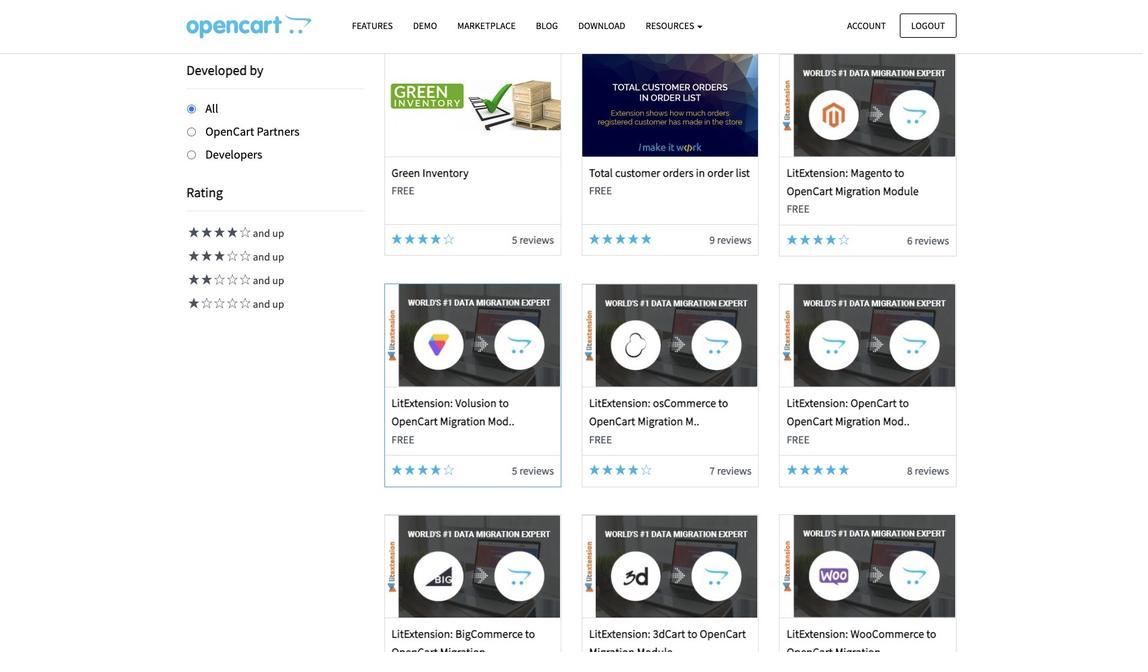 Task type: locate. For each thing, give the bounding box(es) containing it.
1 vertical spatial 5
[[512, 464, 517, 478]]

resources link
[[636, 14, 713, 38]]

6 reviews
[[907, 233, 949, 247]]

module
[[883, 184, 919, 198], [637, 645, 673, 653]]

1 horizontal spatial module
[[883, 184, 919, 198]]

9
[[710, 233, 715, 246]]

account link
[[836, 13, 898, 38]]

free for litextension: magento to opencart migration module
[[787, 202, 810, 216]]

5 reviews for litextension: volusion to opencart migration mod..
[[512, 464, 554, 478]]

in
[[696, 165, 705, 180]]

2 mod.. from the left
[[883, 414, 910, 429]]

magento
[[851, 165, 892, 180]]

module down 3dcart
[[637, 645, 673, 653]]

litextension: opencart to opencart migration mod.. link
[[787, 396, 910, 429]]

2 5 reviews from the top
[[512, 464, 554, 478]]

free down litextension: oscommerce to opencart migration m.. link
[[589, 433, 612, 446]]

to inside litextension: opencart to opencart migration mod.. free
[[899, 396, 909, 411]]

litextension: volusion to opencart migration mod.. free
[[392, 396, 515, 446]]

litextension: for litextension: opencart to opencart migration mod.. free
[[787, 396, 848, 411]]

to inside litextension: magento to opencart migration module free
[[895, 165, 905, 180]]

litextension:
[[787, 165, 848, 180], [392, 396, 453, 411], [589, 396, 651, 411], [787, 396, 848, 411], [392, 627, 453, 642], [589, 627, 651, 642], [787, 627, 848, 642]]

opencart inside litextension: magento to opencart migration module free
[[787, 184, 833, 198]]

litextension: for litextension: 3dcart to opencart migration module
[[589, 627, 651, 642]]

to for volusion
[[499, 396, 509, 411]]

star light o image
[[238, 227, 251, 238], [839, 234, 850, 245], [225, 275, 238, 285], [238, 275, 251, 285], [212, 298, 225, 309], [443, 465, 454, 476], [641, 465, 652, 476]]

litextension: inside the litextension: oscommerce to opencart migration m.. free
[[589, 396, 651, 411]]

migration inside litextension: 3dcart to opencart migration module
[[589, 645, 635, 653]]

migration inside litextension: magento to opencart migration module free
[[835, 184, 881, 198]]

0 horizontal spatial mod..
[[488, 414, 515, 429]]

module inside litextension: magento to opencart migration module free
[[883, 184, 919, 198]]

2 and from the top
[[253, 250, 270, 264]]

free down the litextension: volusion to opencart migration mod.. link
[[392, 433, 414, 446]]

developers
[[205, 146, 262, 162]]

mod.. down volusion
[[488, 414, 515, 429]]

litextension: inside litextension: opencart to opencart migration mod.. free
[[787, 396, 848, 411]]

litextension: 3dcart to opencart migration module
[[589, 627, 746, 653]]

module inside litextension: 3dcart to opencart migration module
[[637, 645, 673, 653]]

to inside litextension: woocommerce to opencart migration ..
[[927, 627, 937, 642]]

free
[[392, 184, 414, 197], [589, 184, 612, 197], [787, 202, 810, 216], [392, 433, 414, 446], [589, 433, 612, 446], [787, 433, 810, 446]]

to inside litextension: 3dcart to opencart migration module
[[688, 627, 698, 642]]

1 and up link from the top
[[186, 227, 284, 240]]

None radio
[[187, 128, 196, 136]]

total
[[589, 165, 613, 180]]

4 and from the top
[[253, 298, 270, 311]]

litextension: for litextension: volusion to opencart migration mod.. free
[[392, 396, 453, 411]]

volusion
[[455, 396, 497, 411]]

total customer orders in order list free
[[589, 165, 750, 197]]

8
[[907, 464, 913, 478]]

migration for bigcommerce
[[440, 645, 486, 653]]

woocommerce
[[851, 627, 924, 642]]

oscommerce
[[653, 396, 716, 411]]

migration
[[835, 184, 881, 198], [440, 414, 486, 429], [638, 414, 683, 429], [835, 414, 881, 429], [440, 645, 486, 653], [589, 645, 635, 653], [835, 645, 881, 653]]

.. inside litextension: woocommerce to opencart migration ..
[[883, 645, 889, 653]]

and up
[[251, 227, 284, 240], [251, 250, 284, 264], [251, 274, 284, 287], [251, 298, 284, 311]]

opencart inside the litextension: oscommerce to opencart migration m.. free
[[589, 414, 635, 429]]

litextension: 3dcart to opencart migration module link
[[589, 627, 746, 653]]

5 for litextension: volusion to opencart migration mod..
[[512, 464, 517, 478]]

1 vertical spatial module
[[637, 645, 673, 653]]

litextension: for litextension: magento to opencart migration module free
[[787, 165, 848, 180]]

0 horizontal spatial module
[[637, 645, 673, 653]]

to for woocommerce
[[927, 627, 937, 642]]

to inside litextension: volusion to opencart migration mod.. free
[[499, 396, 509, 411]]

1 vertical spatial 5 reviews
[[512, 464, 554, 478]]

litextension: inside litextension: volusion to opencart migration mod.. free
[[392, 396, 453, 411]]

features
[[352, 20, 393, 32]]

1 up from the top
[[272, 227, 284, 240]]

free inside litextension: opencart to opencart migration mod.. free
[[787, 433, 810, 446]]

litextension: 3dcart to opencart migration module image
[[583, 515, 758, 618]]

1 horizontal spatial mod..
[[883, 414, 910, 429]]

migration inside litextension: opencart to opencart migration mod.. free
[[835, 414, 881, 429]]

5 reviews
[[512, 233, 554, 246], [512, 464, 554, 478]]

opencart
[[205, 124, 254, 139], [787, 184, 833, 198], [851, 396, 897, 411], [392, 414, 438, 429], [589, 414, 635, 429], [787, 414, 833, 429], [700, 627, 746, 642], [392, 645, 438, 653], [787, 645, 833, 653]]

opencart for litextension: volusion to opencart migration mod.. free
[[392, 414, 438, 429]]

reviews for litextension: volusion to opencart migration mod..
[[520, 464, 554, 478]]

litextension: bigcommerce to opencart migration ..
[[392, 627, 535, 653]]

up for 2nd and up link from the bottom of the page
[[272, 274, 284, 287]]

to for bigcommerce
[[525, 627, 535, 642]]

2 up from the top
[[272, 250, 284, 264]]

2 .. from the left
[[883, 645, 889, 653]]

litextension: inside litextension: magento to opencart migration module free
[[787, 165, 848, 180]]

reviews for total customer orders in order list
[[717, 233, 752, 246]]

litextension: bigcommerce to opencart migration .. image
[[385, 515, 561, 618]]

migration inside litextension: volusion to opencart migration mod.. free
[[440, 414, 486, 429]]

migration for oscommerce
[[638, 414, 683, 429]]

5 reviews for green inventory
[[512, 233, 554, 246]]

star light image
[[186, 227, 199, 238], [212, 227, 225, 238], [392, 234, 402, 244], [405, 234, 415, 244], [431, 234, 441, 244], [589, 234, 600, 244], [615, 234, 626, 244], [628, 234, 639, 244], [787, 234, 798, 245], [813, 234, 824, 245], [826, 234, 837, 245], [186, 251, 199, 262], [212, 251, 225, 262], [199, 275, 212, 285], [392, 465, 402, 476], [589, 465, 600, 476], [602, 465, 613, 476], [787, 465, 798, 476], [800, 465, 811, 476], [839, 465, 850, 476]]

litextension: inside litextension: woocommerce to opencart migration ..
[[787, 627, 848, 642]]

1 .. from the left
[[488, 645, 494, 653]]

migration for woocommerce
[[835, 645, 881, 653]]

and
[[253, 227, 270, 240], [253, 250, 270, 264], [253, 274, 270, 287], [253, 298, 270, 311]]

0 vertical spatial 5 reviews
[[512, 233, 554, 246]]

star light o image
[[443, 234, 454, 244], [225, 251, 238, 262], [238, 251, 251, 262], [212, 275, 225, 285], [199, 298, 212, 309], [225, 298, 238, 309], [238, 298, 251, 309]]

.. down woocommerce
[[883, 645, 889, 653]]

developed by
[[186, 61, 263, 78]]

free down litextension: magento to opencart migration module link
[[787, 202, 810, 216]]

10
[[902, 2, 913, 16]]

litextension: inside litextension: 3dcart to opencart migration module
[[589, 627, 651, 642]]

to inside the litextension: oscommerce to opencart migration m.. free
[[718, 396, 728, 411]]

to
[[895, 165, 905, 180], [499, 396, 509, 411], [718, 396, 728, 411], [899, 396, 909, 411], [525, 627, 535, 642], [688, 627, 698, 642], [927, 627, 937, 642]]

free inside the litextension: oscommerce to opencart migration m.. free
[[589, 433, 612, 446]]

1 mod.. from the left
[[488, 414, 515, 429]]

free inside green inventory free
[[392, 184, 414, 197]]

litextension: woocommerce to opencart migration .. image
[[780, 515, 956, 618]]

.. inside litextension: bigcommerce to opencart migration ..
[[488, 645, 494, 653]]

logout link
[[900, 13, 957, 38]]

1 horizontal spatial ..
[[883, 645, 889, 653]]

2 and up from the top
[[251, 250, 284, 264]]

reviews
[[915, 2, 949, 16], [520, 233, 554, 246], [717, 233, 752, 246], [915, 233, 949, 247], [520, 464, 554, 478], [717, 464, 752, 478], [915, 464, 949, 478]]

migration inside litextension: bigcommerce to opencart migration ..
[[440, 645, 486, 653]]

module for magento
[[883, 184, 919, 198]]

opencart inside litextension: volusion to opencart migration mod.. free
[[392, 414, 438, 429]]

free down green
[[392, 184, 414, 197]]

3 and up from the top
[[251, 274, 284, 287]]

download
[[578, 20, 625, 32]]

to for opencart
[[899, 396, 909, 411]]

free inside total customer orders in order list free
[[589, 184, 612, 197]]

0 vertical spatial module
[[883, 184, 919, 198]]

3 up from the top
[[272, 274, 284, 287]]

other extensions image
[[186, 14, 312, 39]]

features link
[[342, 14, 403, 38]]

mod.. inside litextension: volusion to opencart migration mod.. free
[[488, 414, 515, 429]]

opencart inside litextension: 3dcart to opencart migration module
[[700, 627, 746, 642]]

mod.. for opencart
[[883, 414, 910, 429]]

opencart inside litextension: bigcommerce to opencart migration ..
[[392, 645, 438, 653]]

free inside litextension: magento to opencart migration module free
[[787, 202, 810, 216]]

free down litextension: opencart to opencart migration mod.. link
[[787, 433, 810, 446]]

10 reviews
[[902, 2, 949, 16]]

to inside litextension: bigcommerce to opencart migration ..
[[525, 627, 535, 642]]

reviews for green inventory
[[520, 233, 554, 246]]

opencart partners
[[205, 124, 300, 139]]

litextension: magento to opencart migration module image
[[780, 54, 956, 156]]

litextension: woocommerce to opencart migration .. link
[[787, 627, 937, 653]]

opencart for litextension: bigcommerce to opencart migration ..
[[392, 645, 438, 653]]

litextension: bigcommerce to opencart migration .. link
[[392, 627, 535, 653]]

4 and up from the top
[[251, 298, 284, 311]]

mod..
[[488, 414, 515, 429], [883, 414, 910, 429]]

to for magento
[[895, 165, 905, 180]]

opencart for litextension: oscommerce to opencart migration m.. free
[[589, 414, 635, 429]]

2 5 from the top
[[512, 464, 517, 478]]

migration inside the litextension: oscommerce to opencart migration m.. free
[[638, 414, 683, 429]]

4 up from the top
[[272, 298, 284, 311]]

5
[[512, 233, 517, 246], [512, 464, 517, 478]]

free down total
[[589, 184, 612, 197]]

..
[[488, 645, 494, 653], [883, 645, 889, 653]]

and up link
[[186, 227, 284, 240], [186, 250, 284, 264], [186, 274, 284, 287], [186, 298, 284, 311]]

customer
[[615, 165, 661, 180]]

inventory
[[423, 165, 469, 180]]

free inside litextension: volusion to opencart migration mod.. free
[[392, 433, 414, 446]]

star light image
[[199, 227, 212, 238], [225, 227, 238, 238], [418, 234, 428, 244], [602, 234, 613, 244], [641, 234, 652, 244], [800, 234, 811, 245], [199, 251, 212, 262], [186, 275, 199, 285], [186, 298, 199, 309], [405, 465, 415, 476], [418, 465, 428, 476], [431, 465, 441, 476], [615, 465, 626, 476], [628, 465, 639, 476], [813, 465, 824, 476], [826, 465, 837, 476]]

module for 3dcart
[[637, 645, 673, 653]]

.. down bigcommerce
[[488, 645, 494, 653]]

up
[[272, 227, 284, 240], [272, 250, 284, 264], [272, 274, 284, 287], [272, 298, 284, 311]]

migration inside litextension: woocommerce to opencart migration ..
[[835, 645, 881, 653]]

opencart inside litextension: woocommerce to opencart migration ..
[[787, 645, 833, 653]]

1 5 reviews from the top
[[512, 233, 554, 246]]

migration for opencart
[[835, 414, 881, 429]]

green inventory free
[[392, 165, 469, 197]]

litextension: inside litextension: bigcommerce to opencart migration ..
[[392, 627, 453, 642]]

mod.. inside litextension: opencart to opencart migration mod.. free
[[883, 414, 910, 429]]

0 vertical spatial 5
[[512, 233, 517, 246]]

7 reviews
[[710, 464, 752, 478]]

opencart for litextension: 3dcart to opencart migration module
[[700, 627, 746, 642]]

mod.. for volusion
[[488, 414, 515, 429]]

None radio
[[187, 105, 196, 114], [187, 150, 196, 159], [187, 105, 196, 114], [187, 150, 196, 159]]

mod.. up the "8"
[[883, 414, 910, 429]]

1 and from the top
[[253, 227, 270, 240]]

litextension: oscommerce to opencart migration m.. image
[[583, 285, 758, 387]]

migration for volusion
[[440, 414, 486, 429]]

account
[[847, 19, 886, 31]]

1 5 from the top
[[512, 233, 517, 246]]

6
[[907, 233, 913, 247]]

0 horizontal spatial ..
[[488, 645, 494, 653]]

module down magento
[[883, 184, 919, 198]]

green
[[392, 165, 420, 180]]

opencart for litextension: woocommerce to opencart migration ..
[[787, 645, 833, 653]]



Task type: describe. For each thing, give the bounding box(es) containing it.
free for litextension: opencart to opencart migration mod..
[[787, 433, 810, 446]]

4 and up link from the top
[[186, 298, 284, 311]]

partners
[[257, 124, 300, 139]]

m..
[[686, 414, 700, 429]]

2 and up link from the top
[[186, 250, 284, 264]]

litextension: volusion to opencart migration mod.. link
[[392, 396, 515, 429]]

.. for bigcommerce
[[488, 645, 494, 653]]

reviews for litextension: oscommerce to opencart migration m..
[[717, 464, 752, 478]]

logout
[[911, 19, 945, 31]]

litextension: for litextension: oscommerce to opencart migration m.. free
[[589, 396, 651, 411]]

litextension: for litextension: woocommerce to opencart migration ..
[[787, 627, 848, 642]]

.. for woocommerce
[[883, 645, 889, 653]]

list
[[736, 165, 750, 180]]

bigcommerce
[[455, 627, 523, 642]]

1 and up from the top
[[251, 227, 284, 240]]

free for litextension: volusion to opencart migration mod..
[[392, 433, 414, 446]]

demo
[[413, 20, 437, 32]]

download link
[[568, 14, 636, 38]]

reviews for litextension: opencart to opencart migration mod..
[[915, 464, 949, 478]]

reviews for litextension: magento to opencart migration module
[[915, 233, 949, 247]]

blog link
[[526, 14, 568, 38]]

litextension: magento to opencart migration module free
[[787, 165, 919, 216]]

litextension: oscommerce to opencart migration m.. free
[[589, 396, 728, 446]]

7
[[710, 464, 715, 478]]

free for litextension: oscommerce to opencart migration m..
[[589, 433, 612, 446]]

litextension: for litextension: bigcommerce to opencart migration ..
[[392, 627, 453, 642]]

up for fourth and up link from the bottom
[[272, 227, 284, 240]]

litextension: volusion to opencart migration mod.. image
[[385, 285, 561, 387]]

up for 1st and up link from the bottom of the page
[[272, 298, 284, 311]]

rating
[[186, 184, 223, 201]]

developed
[[186, 61, 247, 78]]

litextension: opencart to opencart migration mod.. free
[[787, 396, 910, 446]]

litextension: magento to opencart migration module link
[[787, 165, 919, 198]]

resources
[[646, 20, 696, 32]]

total customer orders in order list link
[[589, 165, 750, 180]]

blog
[[536, 20, 558, 32]]

litextension: oscommerce to opencart migration m.. link
[[589, 396, 728, 429]]

to for oscommerce
[[718, 396, 728, 411]]

migration for magento
[[835, 184, 881, 198]]

3 and from the top
[[253, 274, 270, 287]]

9 reviews
[[710, 233, 752, 246]]

migration for 3dcart
[[589, 645, 635, 653]]

opencart for litextension: opencart to opencart migration mod.. free
[[787, 414, 833, 429]]

total customer orders in order list image
[[583, 54, 758, 156]]

litextension: woocommerce to opencart migration ..
[[787, 627, 937, 653]]

green inventory image
[[385, 54, 561, 156]]

all
[[205, 101, 218, 116]]

marketplace
[[457, 20, 516, 32]]

8 reviews
[[907, 464, 949, 478]]

demo link
[[403, 14, 447, 38]]

up for 3rd and up link from the bottom
[[272, 250, 284, 264]]

orders
[[663, 165, 694, 180]]

by
[[250, 61, 263, 78]]

litextension: opencart to opencart migration mod.. image
[[780, 285, 956, 387]]

opencart for litextension: magento to opencart migration module free
[[787, 184, 833, 198]]

3dcart
[[653, 627, 685, 642]]

3 and up link from the top
[[186, 274, 284, 287]]

to for 3dcart
[[688, 627, 698, 642]]

green inventory link
[[392, 165, 469, 180]]

free for total customer orders in order list
[[589, 184, 612, 197]]

marketplace link
[[447, 14, 526, 38]]

order
[[707, 165, 734, 180]]

5 for green inventory
[[512, 233, 517, 246]]



Task type: vqa. For each thing, say whether or not it's contained in the screenshot.
LitExtension: Magento to OpenCart Migration Module image
yes



